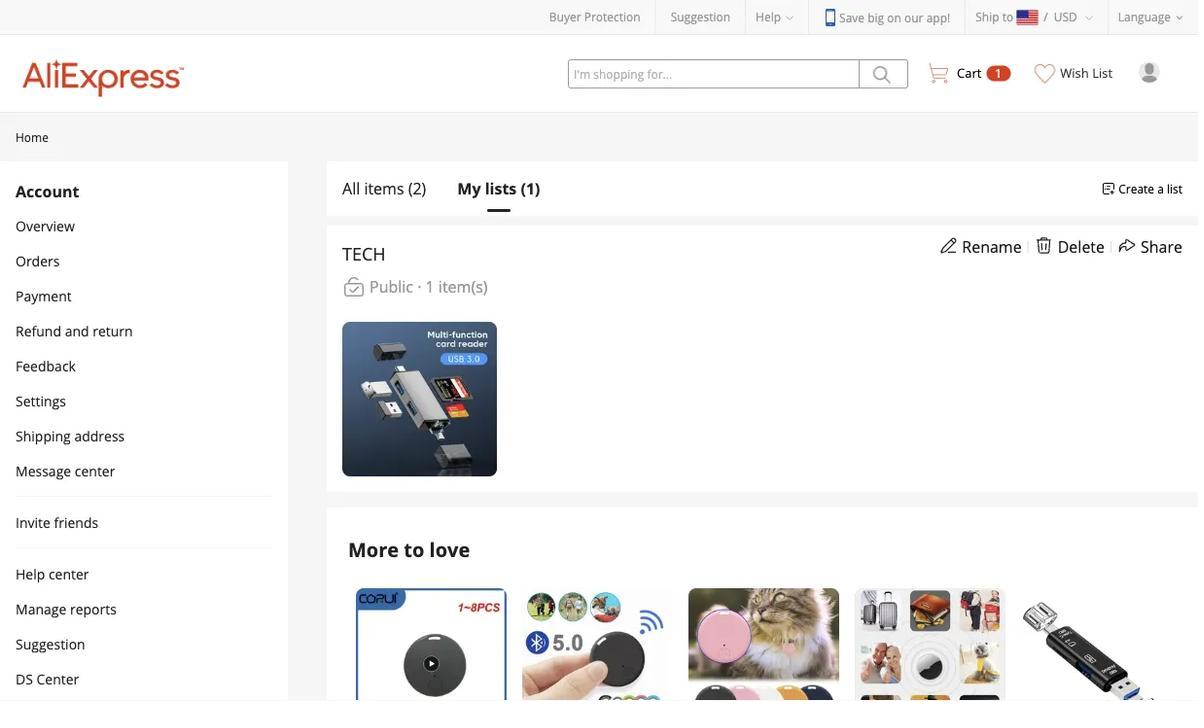 Task type: describe. For each thing, give the bounding box(es) containing it.
refund
[[16, 321, 61, 340]]

/
[[1044, 9, 1048, 25]]

1 vertical spatial suggestion
[[16, 635, 85, 653]]

to for ship
[[1002, 9, 1014, 25]]

help for help
[[756, 9, 781, 25]]

mini bluetooth 4.0 anti-lost device gps tracker round anti-lost device fashion pet kids bag wallet tracking smart finder locator image
[[855, 588, 1006, 701]]

center
[[36, 670, 79, 688]]

reports
[[70, 600, 117, 618]]

delete
[[1058, 236, 1105, 257]]

wish list
[[1060, 64, 1113, 82]]

manage reports
[[16, 600, 117, 618]]

my
[[457, 178, 481, 199]]

save big on our app!
[[839, 9, 950, 25]]

0 vertical spatial suggestion
[[671, 9, 731, 25]]

buyer protection
[[549, 9, 641, 25]]

public · 1 item(s)
[[370, 276, 488, 297]]

mini dog gps bluetooth 5.0 tracker anti-lost device round anti-lost device pet kids bag wallet tracking smart finder locator image
[[689, 588, 839, 701]]

ds
[[16, 670, 33, 688]]

create a list
[[1119, 180, 1183, 196]]

center for help center
[[49, 565, 89, 583]]

wish list link
[[1025, 35, 1123, 98]]

rename
[[962, 236, 1022, 257]]

·
[[417, 276, 422, 297]]

items
[[364, 178, 404, 199]]

manage
[[16, 600, 66, 618]]

message center
[[16, 462, 115, 480]]

language
[[1118, 9, 1171, 25]]

orders
[[16, 251, 60, 270]]

center for message center
[[75, 462, 115, 480]]

help center
[[16, 565, 89, 583]]

on
[[887, 9, 902, 25]]

save
[[839, 9, 865, 25]]

list
[[1092, 64, 1113, 82]]

to for more
[[404, 536, 424, 563]]

friends
[[54, 513, 98, 532]]

more
[[348, 536, 399, 563]]

I'm shopping for... text field
[[568, 59, 860, 89]]

payment
[[16, 286, 72, 305]]

(1)
[[521, 178, 540, 199]]

invite
[[16, 513, 50, 532]]

feedback
[[16, 356, 76, 375]]

wish
[[1060, 64, 1089, 82]]

1 vertical spatial 1
[[426, 276, 434, 297]]



Task type: locate. For each thing, give the bounding box(es) containing it.
0 vertical spatial to
[[1002, 9, 1014, 25]]

ship
[[976, 9, 999, 25]]

love
[[430, 536, 470, 563]]

share
[[1141, 236, 1183, 257]]

account
[[16, 180, 79, 201]]

suggestion
[[671, 9, 731, 25], [16, 635, 85, 653]]

1
[[995, 65, 1002, 81], [426, 276, 434, 297]]

buyer protection link
[[549, 9, 641, 25]]

1 vertical spatial to
[[404, 536, 424, 563]]

all
[[342, 178, 360, 199]]

5 in 1 multifunction usb 3.0 type c/usb /micro usb/tf/sd memory card reader otg card reader adapter mobile phone accessories image
[[1021, 588, 1172, 701]]

invite friends
[[16, 513, 98, 532]]

create
[[1119, 180, 1155, 196]]

0 horizontal spatial 1
[[426, 276, 434, 297]]

1 vertical spatial center
[[49, 565, 89, 583]]

suggestion up the i'm shopping for... text box
[[671, 9, 731, 25]]

suggestion link
[[671, 9, 731, 25]]

1 horizontal spatial suggestion
[[671, 9, 731, 25]]

None submit
[[860, 59, 908, 89]]

big
[[868, 9, 884, 25]]

help for help center
[[16, 565, 45, 583]]

protection
[[584, 9, 641, 25]]

address
[[74, 426, 125, 445]]

overview
[[16, 216, 75, 235]]

1~8pcs mini gps tracker 5.0 anti-lost device pet kids bag wallet tracking for ios/ android smart finder locator image
[[356, 588, 507, 701]]

help
[[756, 9, 781, 25], [16, 565, 45, 583]]

to
[[1002, 9, 1014, 25], [404, 536, 424, 563]]

help up manage
[[16, 565, 45, 583]]

mini gps mobile bluetooth 5.0 tracker anti-lost device round anti-lost device pet kids bag wallet tracking smart finder locator image
[[522, 588, 673, 701]]

1 horizontal spatial help
[[756, 9, 781, 25]]

center
[[75, 462, 115, 480], [49, 565, 89, 583]]

0 vertical spatial center
[[75, 462, 115, 480]]

more to love
[[348, 536, 470, 563]]

my lists (1)
[[457, 178, 540, 199]]

a
[[1158, 180, 1164, 196]]

center down address
[[75, 462, 115, 480]]

0 horizontal spatial to
[[404, 536, 424, 563]]

public
[[370, 276, 413, 297]]

1 vertical spatial help
[[16, 565, 45, 583]]

ship to
[[976, 9, 1014, 25]]

return
[[93, 321, 133, 340]]

shipping
[[16, 426, 71, 445]]

usd
[[1054, 9, 1078, 25]]

help right suggestion link
[[756, 9, 781, 25]]

1 right ·
[[426, 276, 434, 297]]

0 horizontal spatial help
[[16, 565, 45, 583]]

home link
[[16, 129, 49, 145]]

to left love
[[404, 536, 424, 563]]

settings
[[16, 391, 66, 410]]

ds center
[[16, 670, 79, 688]]

tech
[[342, 242, 386, 266]]

save big on our app! link
[[824, 9, 950, 26]]

shipping address
[[16, 426, 125, 445]]

0 vertical spatial help
[[756, 9, 781, 25]]

to right ship
[[1002, 9, 1014, 25]]

0 vertical spatial 1
[[995, 65, 1002, 81]]

refund and return
[[16, 321, 133, 340]]

all items (2)
[[342, 178, 426, 199]]

and
[[65, 321, 89, 340]]

1 horizontal spatial 1
[[995, 65, 1002, 81]]

buyer
[[549, 9, 581, 25]]

/ usd
[[1044, 9, 1078, 25]]

center up manage reports
[[49, 565, 89, 583]]

home
[[16, 129, 49, 145]]

message
[[16, 462, 71, 480]]

app!
[[927, 9, 950, 25]]

1 horizontal spatial to
[[1002, 9, 1014, 25]]

(2)
[[408, 178, 426, 199]]

1 right cart
[[995, 65, 1002, 81]]

lists
[[485, 178, 517, 199]]

language link
[[1109, 0, 1198, 34]]

suggestion up ds center
[[16, 635, 85, 653]]

item(s)
[[439, 276, 488, 297]]

our
[[905, 9, 924, 25]]

list
[[1167, 180, 1183, 196]]

cart
[[957, 64, 982, 82]]

0 horizontal spatial suggestion
[[16, 635, 85, 653]]



Task type: vqa. For each thing, say whether or not it's contained in the screenshot.
the Shipping address
yes



